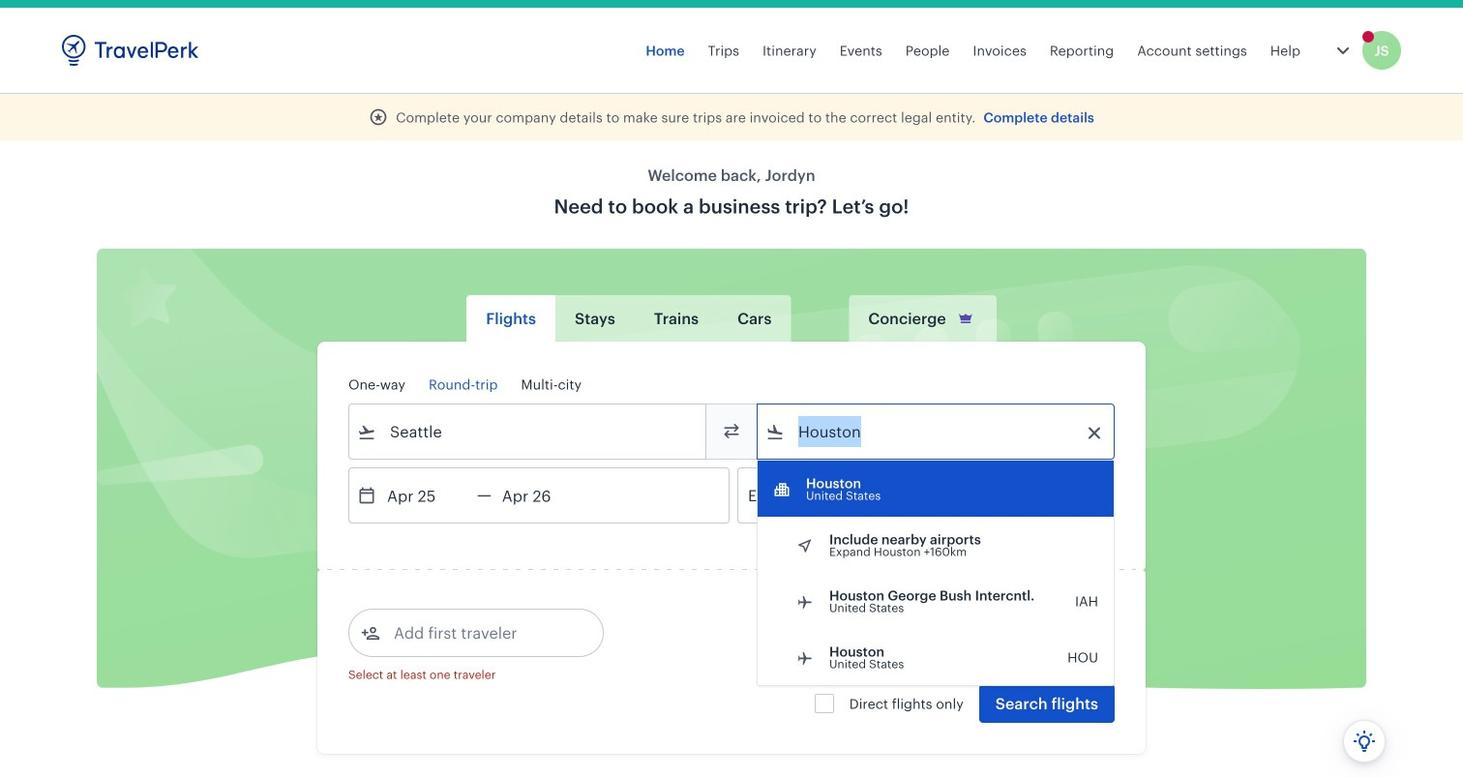 Task type: locate. For each thing, give the bounding box(es) containing it.
To search field
[[785, 416, 1089, 447]]



Task type: describe. For each thing, give the bounding box(es) containing it.
Depart text field
[[377, 469, 477, 523]]

From search field
[[377, 416, 680, 447]]

Add first traveler search field
[[380, 618, 582, 649]]

Return text field
[[492, 469, 592, 523]]



